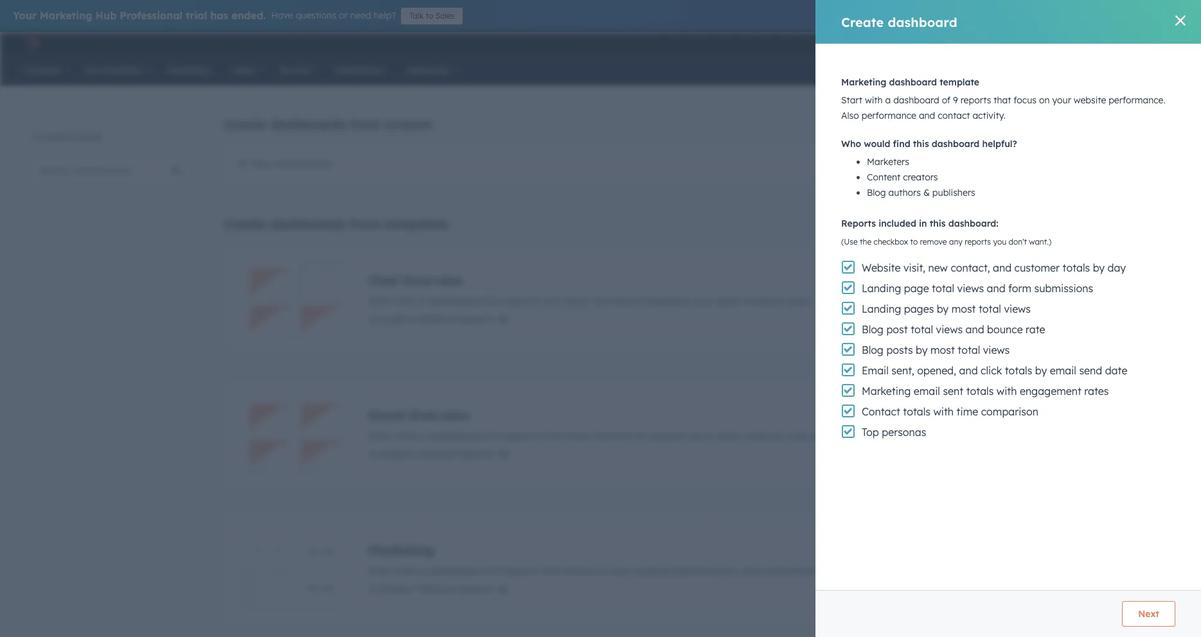 Task type: locate. For each thing, give the bounding box(es) containing it.
click
[[981, 364, 1002, 377]]

comparison
[[981, 406, 1039, 418]]

overview for chat overview
[[403, 272, 464, 288]]

email overview start with a dashboard of 6 reports that show the kind of requests your team receives over email.
[[368, 407, 840, 443]]

0 horizontal spatial to
[[426, 11, 433, 21]]

1 vertical spatial most
[[931, 344, 955, 357]]

1-
[[31, 131, 39, 143]]

0 vertical spatial includes
[[368, 313, 410, 326]]

team for chat overview
[[717, 295, 742, 308]]

dashboard inside 'marketing start with a dashboard of 9 reports that focus on your website performance. also performance and contact activity.'
[[428, 565, 481, 578]]

0 vertical spatial overview
[[403, 272, 464, 288]]

reports included in this dashboard:
[[841, 218, 999, 229]]

&
[[924, 187, 930, 199]]

blog
[[867, 187, 886, 199], [862, 323, 884, 336], [862, 344, 884, 357]]

0 vertical spatial contact
[[938, 110, 970, 121]]

1 horizontal spatial contact
[[938, 110, 970, 121]]

0 vertical spatial includes 6 default reports
[[368, 313, 493, 326]]

0 horizontal spatial on
[[595, 565, 607, 578]]

1 vertical spatial email
[[368, 407, 405, 423]]

show for email overview
[[566, 430, 591, 443]]

who would find this dashboard helpful? element
[[841, 154, 1176, 201]]

1 over from the top
[[787, 295, 808, 308]]

this right find
[[913, 138, 929, 150]]

2 show from the top
[[566, 430, 591, 443]]

over inside chat overview start with a dashboard of 6 reports that show the kind of requests your team receives over chat.
[[787, 295, 808, 308]]

that inside marketing dashboard template start with a dashboard of 9 reports that focus on your website performance. also performance and contact activity.
[[994, 94, 1011, 106]]

calling icon button
[[999, 34, 1021, 51]]

your inside chat overview start with a dashboard of 6 reports that show the kind of requests your team receives over chat.
[[692, 295, 714, 308]]

total down pages
[[911, 323, 933, 336]]

from left templates
[[350, 216, 381, 232]]

1 horizontal spatial performance.
[[1109, 94, 1166, 106]]

menu item
[[996, 32, 998, 53]]

this right in
[[930, 218, 946, 229]]

1 horizontal spatial 9
[[496, 565, 502, 578]]

from for templates
[[350, 216, 381, 232]]

by
[[1093, 262, 1105, 274], [937, 303, 949, 316], [916, 344, 928, 357], [1035, 364, 1047, 377]]

2 over from the top
[[787, 430, 808, 443]]

want.)
[[1029, 237, 1052, 247]]

send
[[1079, 364, 1103, 377]]

email for overview
[[368, 407, 405, 423]]

1 horizontal spatial email
[[1050, 364, 1077, 377]]

1 team from the top
[[717, 295, 742, 308]]

the inside chat overview start with a dashboard of 6 reports that show the kind of requests your team receives over chat.
[[593, 295, 609, 308]]

totals
[[1063, 262, 1090, 274], [1005, 364, 1033, 377], [967, 385, 994, 398], [903, 406, 931, 418]]

email down opened,
[[914, 385, 940, 398]]

0 vertical spatial blog
[[867, 187, 886, 199]]

a inside marketing dashboard template start with a dashboard of 9 reports that focus on your website performance. also performance and contact activity.
[[885, 94, 891, 106]]

1 vertical spatial blog
[[862, 323, 884, 336]]

total down landing page total views and form submissions
[[979, 303, 1001, 316]]

marketing up contact
[[862, 385, 911, 398]]

overview
[[403, 272, 464, 288], [409, 407, 470, 423]]

marketing up who
[[841, 76, 887, 88]]

0 vertical spatial requests
[[648, 295, 689, 308]]

0 vertical spatial create
[[841, 14, 884, 30]]

1 vertical spatial also
[[742, 565, 762, 578]]

start inside chat overview start with a dashboard of 6 reports that show the kind of requests your team receives over chat.
[[368, 295, 393, 308]]

kind inside chat overview start with a dashboard of 6 reports that show the kind of requests your team receives over chat.
[[612, 295, 632, 308]]

2 receives from the top
[[745, 430, 784, 443]]

by up engagement
[[1035, 364, 1047, 377]]

visit,
[[904, 262, 926, 274]]

total down "blog post total views and bounce rate"
[[958, 344, 980, 357]]

team inside chat overview start with a dashboard of 6 reports that show the kind of requests your team receives over chat.
[[717, 295, 742, 308]]

0 horizontal spatial performance.
[[674, 565, 739, 578]]

0 horizontal spatial activity.
[[892, 565, 930, 578]]

marketplaces button
[[1024, 32, 1051, 53]]

1 receives from the top
[[745, 295, 784, 308]]

website
[[1074, 94, 1106, 106], [634, 565, 671, 578]]

1 vertical spatial on
[[595, 565, 607, 578]]

total
[[932, 282, 955, 295], [979, 303, 1001, 316], [911, 323, 933, 336], [958, 344, 980, 357]]

receives inside email overview start with a dashboard of 6 reports that show the kind of requests your team receives over email.
[[745, 430, 784, 443]]

0 horizontal spatial email
[[368, 407, 405, 423]]

0 vertical spatial over
[[787, 295, 808, 308]]

dashboard inside who would find this dashboard helpful? marketers content creators blog authors & publishers
[[932, 138, 980, 150]]

to down reports included in this dashboard:
[[911, 237, 918, 247]]

1 vertical spatial performance.
[[674, 565, 739, 578]]

pages
[[904, 303, 934, 316]]

your inside 'marketing start with a dashboard of 9 reports that focus on your website performance. also performance and contact activity.'
[[610, 565, 631, 578]]

1 vertical spatial the
[[593, 295, 609, 308]]

1 vertical spatial requests
[[648, 430, 689, 443]]

to right the talk
[[426, 11, 433, 21]]

page
[[904, 282, 929, 295]]

2 team from the top
[[717, 430, 742, 443]]

0 vertical spatial 9
[[953, 94, 958, 106]]

0 horizontal spatial also
[[742, 565, 762, 578]]

over left email.
[[787, 430, 808, 443]]

start inside email overview start with a dashboard of 6 reports that show the kind of requests your team receives over email.
[[368, 430, 393, 443]]

1 vertical spatial default
[[421, 448, 455, 461]]

1 vertical spatial team
[[717, 430, 742, 443]]

1 show from the top
[[566, 295, 591, 308]]

marketing for marketing start with a dashboard of 9 reports that focus on your website performance. also performance and contact activity.
[[368, 542, 434, 558]]

1 includes 6 default reports from the top
[[368, 313, 493, 326]]

performance inside 'marketing start with a dashboard of 9 reports that focus on your website performance. also performance and contact activity.'
[[765, 565, 828, 578]]

1-14 of 14 results
[[31, 131, 102, 143]]

professional
[[120, 9, 183, 22]]

0 horizontal spatial website
[[634, 565, 671, 578]]

authors
[[889, 187, 921, 199]]

1 horizontal spatial focus
[[1014, 94, 1037, 106]]

next
[[1138, 609, 1160, 620]]

chat.
[[811, 295, 835, 308]]

1 vertical spatial email
[[914, 385, 940, 398]]

dashboards down new dashboard
[[270, 216, 346, 232]]

requests inside chat overview start with a dashboard of 6 reports that show the kind of requests your team receives over chat.
[[648, 295, 689, 308]]

your inside marketing dashboard template start with a dashboard of 9 reports that focus on your website performance. also performance and contact activity.
[[1053, 94, 1071, 106]]

includes for marketing
[[368, 583, 410, 596]]

landing down website on the right of page
[[862, 282, 901, 295]]

create for create dashboards from templates
[[224, 216, 266, 232]]

over left chat. at top
[[787, 295, 808, 308]]

None checkbox
[[224, 242, 1142, 357], [224, 377, 1142, 492], [224, 512, 1142, 627], [224, 242, 1142, 357], [224, 377, 1142, 492], [224, 512, 1142, 627]]

email up engagement
[[1050, 364, 1077, 377]]

0 vertical spatial most
[[952, 303, 976, 316]]

0 vertical spatial email
[[862, 364, 889, 377]]

menu containing music
[[927, 32, 1186, 53]]

performance
[[862, 110, 917, 121], [765, 565, 828, 578]]

checkbox
[[874, 237, 908, 247]]

0 vertical spatial receives
[[745, 295, 784, 308]]

1 vertical spatial activity.
[[892, 565, 930, 578]]

blog left post
[[862, 323, 884, 336]]

focus inside 'marketing start with a dashboard of 9 reports that focus on your website performance. also performance and contact activity.'
[[565, 565, 592, 578]]

2 includes from the top
[[368, 448, 410, 461]]

0 vertical spatial kind
[[612, 295, 632, 308]]

would
[[864, 138, 891, 150]]

blog down content
[[867, 187, 886, 199]]

this inside who would find this dashboard helpful? marketers content creators blog authors & publishers
[[913, 138, 929, 150]]

1 vertical spatial this
[[930, 218, 946, 229]]

also inside 'marketing start with a dashboard of 9 reports that focus on your website performance. also performance and contact activity.'
[[742, 565, 762, 578]]

reports
[[961, 94, 991, 106], [965, 237, 991, 247], [505, 295, 540, 308], [458, 313, 493, 326], [505, 430, 540, 443], [458, 448, 493, 461], [505, 565, 540, 578], [458, 583, 493, 596]]

or
[[339, 10, 348, 21]]

create dashboard
[[841, 14, 958, 30]]

2 dashboards from the top
[[270, 216, 346, 232]]

views down contact,
[[957, 282, 984, 295]]

top personas
[[862, 426, 927, 439]]

your inside email overview start with a dashboard of 6 reports that show the kind of requests your team receives over email.
[[692, 430, 714, 443]]

most for pages
[[952, 303, 976, 316]]

2 vertical spatial create
[[224, 216, 266, 232]]

on
[[1039, 94, 1050, 106], [595, 565, 607, 578]]

receives inside chat overview start with a dashboard of 6 reports that show the kind of requests your team receives over chat.
[[745, 295, 784, 308]]

find
[[893, 138, 911, 150]]

0 vertical spatial default
[[421, 313, 455, 326]]

1 horizontal spatial also
[[841, 110, 859, 121]]

music button
[[1121, 32, 1185, 53]]

with inside 'marketing start with a dashboard of 9 reports that focus on your website performance. also performance and contact activity.'
[[395, 565, 416, 578]]

marketing
[[40, 9, 92, 22], [841, 76, 887, 88], [862, 385, 911, 398], [368, 542, 434, 558]]

totals down click
[[967, 385, 994, 398]]

overview inside chat overview start with a dashboard of 6 reports that show the kind of requests your team receives over chat.
[[403, 272, 464, 288]]

settings image
[[1080, 38, 1092, 49]]

by up "blog post total views and bounce rate"
[[937, 303, 949, 316]]

trial
[[186, 9, 207, 22]]

overview for email overview
[[409, 407, 470, 423]]

email sent, opened, and click totals by email send date
[[862, 364, 1128, 377]]

1 vertical spatial show
[[566, 430, 591, 443]]

includes
[[368, 313, 410, 326], [368, 448, 410, 461], [368, 583, 410, 596]]

requests
[[648, 295, 689, 308], [648, 430, 689, 443]]

totals up personas
[[903, 406, 931, 418]]

1 kind from the top
[[612, 295, 632, 308]]

marketers
[[867, 156, 910, 168]]

notifications image
[[1102, 38, 1113, 49]]

1 vertical spatial overview
[[409, 407, 470, 423]]

1 dashboards from the top
[[270, 116, 346, 132]]

also inside marketing dashboard template start with a dashboard of 9 reports that focus on your website performance. also performance and contact activity.
[[841, 110, 859, 121]]

submissions
[[1035, 282, 1094, 295]]

landing up post
[[862, 303, 901, 316]]

1 horizontal spatial this
[[930, 218, 946, 229]]

1 vertical spatial focus
[[565, 565, 592, 578]]

need
[[350, 10, 371, 21]]

1 vertical spatial contact
[[852, 565, 889, 578]]

2 vertical spatial includes
[[368, 583, 410, 596]]

0 horizontal spatial contact
[[852, 565, 889, 578]]

0 vertical spatial the
[[860, 237, 872, 247]]

1 horizontal spatial 14
[[62, 131, 72, 143]]

receives for chat overview
[[745, 295, 784, 308]]

1 includes from the top
[[368, 313, 410, 326]]

kind inside email overview start with a dashboard of 6 reports that show the kind of requests your team receives over email.
[[612, 430, 632, 443]]

that inside chat overview start with a dashboard of 6 reports that show the kind of requests your team receives over chat.
[[543, 295, 563, 308]]

receives left email.
[[745, 430, 784, 443]]

dashboards up new dashboard
[[270, 116, 346, 132]]

0 vertical spatial performance
[[862, 110, 917, 121]]

top
[[862, 426, 879, 439]]

most for posts
[[931, 344, 955, 357]]

3 includes from the top
[[368, 583, 410, 596]]

helpful?
[[982, 138, 1017, 150]]

14
[[39, 131, 48, 143], [62, 131, 72, 143]]

your
[[1053, 94, 1071, 106], [692, 295, 714, 308], [692, 430, 714, 443], [610, 565, 631, 578]]

1 horizontal spatial to
[[911, 237, 918, 247]]

0 vertical spatial landing
[[862, 282, 901, 295]]

focus inside marketing dashboard template start with a dashboard of 9 reports that focus on your website performance. also performance and contact activity.
[[1014, 94, 1037, 106]]

team inside email overview start with a dashboard of 6 reports that show the kind of requests your team receives over email.
[[717, 430, 742, 443]]

2 includes 6 default reports from the top
[[368, 448, 493, 461]]

2 from from the top
[[350, 216, 381, 232]]

1 vertical spatial landing
[[862, 303, 901, 316]]

1 vertical spatial website
[[634, 565, 671, 578]]

0 horizontal spatial this
[[913, 138, 929, 150]]

overview inside email overview start with a dashboard of 6 reports that show the kind of requests your team receives over email.
[[409, 407, 470, 423]]

9 inside marketing dashboard template start with a dashboard of 9 reports that focus on your website performance. also performance and contact activity.
[[953, 94, 958, 106]]

6 inside email overview start with a dashboard of 6 reports that show the kind of requests your team receives over email.
[[496, 430, 502, 443]]

blog for post
[[862, 323, 884, 336]]

from left scratch
[[350, 116, 381, 132]]

performance.
[[1109, 94, 1166, 106], [674, 565, 739, 578]]

menu
[[927, 32, 1186, 53]]

1 horizontal spatial performance
[[862, 110, 917, 121]]

close image
[[1171, 11, 1181, 21], [1176, 15, 1186, 26]]

1 horizontal spatial email
[[862, 364, 889, 377]]

team for email overview
[[717, 430, 742, 443]]

marketing up "includes 9 default reports"
[[368, 542, 434, 558]]

1 vertical spatial includes
[[368, 448, 410, 461]]

show
[[566, 295, 591, 308], [566, 430, 591, 443]]

receives left chat. at top
[[745, 295, 784, 308]]

reports inside marketing dashboard template start with a dashboard of 9 reports that focus on your website performance. also performance and contact activity.
[[961, 94, 991, 106]]

the
[[860, 237, 872, 247], [593, 295, 609, 308], [593, 430, 609, 443]]

the inside email overview start with a dashboard of 6 reports that show the kind of requests your team receives over email.
[[593, 430, 609, 443]]

to
[[426, 11, 433, 21], [911, 237, 918, 247]]

0 vertical spatial performance.
[[1109, 94, 1166, 106]]

marketing inside 'marketing start with a dashboard of 9 reports that focus on your website performance. also performance and contact activity.'
[[368, 542, 434, 558]]

1 vertical spatial receives
[[745, 430, 784, 443]]

2 vertical spatial default
[[421, 583, 455, 596]]

9 inside 'marketing start with a dashboard of 9 reports that focus on your website performance. also performance and contact activity.'
[[496, 565, 502, 578]]

0 vertical spatial focus
[[1014, 94, 1037, 106]]

0 vertical spatial website
[[1074, 94, 1106, 106]]

create for create dashboard
[[841, 14, 884, 30]]

0 vertical spatial to
[[426, 11, 433, 21]]

in
[[919, 218, 927, 229]]

over inside email overview start with a dashboard of 6 reports that show the kind of requests your team receives over email.
[[787, 430, 808, 443]]

engagement
[[1020, 385, 1082, 398]]

1 vertical spatial performance
[[765, 565, 828, 578]]

1 vertical spatial over
[[787, 430, 808, 443]]

views
[[957, 282, 984, 295], [1004, 303, 1031, 316], [936, 323, 963, 336], [983, 344, 1010, 357]]

totals right click
[[1005, 364, 1033, 377]]

1 vertical spatial from
[[350, 216, 381, 232]]

marketing inside marketing dashboard template start with a dashboard of 9 reports that focus on your website performance. also performance and contact activity.
[[841, 76, 887, 88]]

ended.
[[232, 9, 266, 22]]

performance. inside 'marketing start with a dashboard of 9 reports that focus on your website performance. also performance and contact activity.'
[[674, 565, 739, 578]]

also
[[841, 110, 859, 121], [742, 565, 762, 578]]

activity.
[[973, 110, 1006, 121], [892, 565, 930, 578]]

kind
[[612, 295, 632, 308], [612, 430, 632, 443]]

blog post total views and bounce rate
[[862, 323, 1046, 336]]

by left day
[[1093, 262, 1105, 274]]

0 vertical spatial this
[[913, 138, 929, 150]]

start
[[841, 94, 863, 106], [368, 295, 393, 308], [368, 430, 393, 443], [368, 565, 393, 578]]

0 vertical spatial activity.
[[973, 110, 1006, 121]]

1 horizontal spatial on
[[1039, 94, 1050, 106]]

(use
[[841, 237, 858, 247]]

0 vertical spatial dashboards
[[270, 116, 346, 132]]

scratch
[[385, 116, 432, 132]]

0 horizontal spatial focus
[[565, 565, 592, 578]]

start inside marketing dashboard template start with a dashboard of 9 reports that focus on your website performance. also performance and contact activity.
[[841, 94, 863, 106]]

most up "blog post total views and bounce rate"
[[952, 303, 976, 316]]

show inside chat overview start with a dashboard of 6 reports that show the kind of requests your team receives over chat.
[[566, 295, 591, 308]]

dashboard
[[888, 14, 958, 30], [889, 76, 937, 88], [894, 94, 940, 106], [932, 138, 980, 150], [277, 157, 330, 170], [428, 295, 481, 308], [428, 430, 481, 443], [428, 565, 481, 578]]

2 landing from the top
[[862, 303, 901, 316]]

website inside marketing dashboard template start with a dashboard of 9 reports that focus on your website performance. also performance and contact activity.
[[1074, 94, 1106, 106]]

2 kind from the top
[[612, 430, 632, 443]]

views up email sent, opened, and click totals by email send date
[[983, 344, 1010, 357]]

remove
[[920, 237, 947, 247]]

2 requests from the top
[[648, 430, 689, 443]]

blog left the posts
[[862, 344, 884, 357]]

show inside email overview start with a dashboard of 6 reports that show the kind of requests your team receives over email.
[[566, 430, 591, 443]]

dashboards for templates
[[270, 216, 346, 232]]

0 vertical spatial on
[[1039, 94, 1050, 106]]

includes 6 default reports for chat
[[368, 313, 493, 326]]

email inside email overview start with a dashboard of 6 reports that show the kind of requests your team receives over email.
[[368, 407, 405, 423]]

2 vertical spatial the
[[593, 430, 609, 443]]

marketing start with a dashboard of 9 reports that focus on your website performance. also performance and contact activity.
[[368, 542, 930, 578]]

0 horizontal spatial performance
[[765, 565, 828, 578]]

with
[[865, 94, 883, 106], [395, 295, 416, 308], [997, 385, 1017, 398], [934, 406, 954, 418], [395, 430, 416, 443], [395, 565, 416, 578]]

requests inside email overview start with a dashboard of 6 reports that show the kind of requests your team receives over email.
[[648, 430, 689, 443]]

1 landing from the top
[[862, 282, 901, 295]]

1 vertical spatial create
[[224, 116, 266, 132]]

help image
[[1059, 38, 1070, 49]]

0 vertical spatial email
[[1050, 364, 1077, 377]]

content
[[867, 172, 901, 183]]

default for email overview
[[421, 448, 455, 461]]

focus
[[1014, 94, 1037, 106], [565, 565, 592, 578]]

total up landing pages by most total views on the top right
[[932, 282, 955, 295]]

2 horizontal spatial 9
[[953, 94, 958, 106]]

from
[[350, 116, 381, 132], [350, 216, 381, 232]]

dashboards
[[270, 116, 346, 132], [270, 216, 346, 232]]

a
[[885, 94, 891, 106], [419, 295, 425, 308], [419, 430, 425, 443], [419, 565, 425, 578]]

most up opened,
[[931, 344, 955, 357]]

1 horizontal spatial website
[[1074, 94, 1106, 106]]

questions
[[296, 10, 336, 21]]

0 vertical spatial team
[[717, 295, 742, 308]]

1 vertical spatial dashboards
[[270, 216, 346, 232]]

1 vertical spatial kind
[[612, 430, 632, 443]]

to inside button
[[426, 11, 433, 21]]

0 horizontal spatial 9
[[412, 583, 418, 596]]

0 vertical spatial show
[[566, 295, 591, 308]]

0 horizontal spatial 14
[[39, 131, 48, 143]]

2 vertical spatial blog
[[862, 344, 884, 357]]

a inside email overview start with a dashboard of 6 reports that show the kind of requests your team receives over email.
[[419, 430, 425, 443]]

0 vertical spatial from
[[350, 116, 381, 132]]

1 horizontal spatial activity.
[[973, 110, 1006, 121]]

1 requests from the top
[[648, 295, 689, 308]]

1 vertical spatial includes 6 default reports
[[368, 448, 493, 461]]

1 vertical spatial 9
[[496, 565, 502, 578]]

marketplaces image
[[1032, 38, 1043, 49]]

0 vertical spatial also
[[841, 110, 859, 121]]

1 from from the top
[[350, 116, 381, 132]]



Task type: vqa. For each thing, say whether or not it's contained in the screenshot.
Press to sort. image
no



Task type: describe. For each thing, give the bounding box(es) containing it.
of inside 'marketing start with a dashboard of 9 reports that focus on your website performance. also performance and contact activity.'
[[483, 565, 493, 578]]

upgrade
[[951, 39, 987, 49]]

over for chat overview
[[787, 295, 808, 308]]

1 14 from the left
[[39, 131, 48, 143]]

includes 6 default reports for email
[[368, 448, 493, 461]]

with inside chat overview start with a dashboard of 6 reports that show the kind of requests your team receives over chat.
[[395, 295, 416, 308]]

day
[[1108, 262, 1126, 274]]

totals up submissions
[[1063, 262, 1090, 274]]

views down form
[[1004, 303, 1031, 316]]

customer
[[1015, 262, 1060, 274]]

who would find this dashboard helpful? marketers content creators blog authors & publishers
[[841, 138, 1017, 199]]

calling icon image
[[1005, 37, 1016, 49]]

the for email overview
[[593, 430, 609, 443]]

and inside marketing dashboard template start with a dashboard of 9 reports that focus on your website performance. also performance and contact activity.
[[919, 110, 935, 121]]

contact,
[[951, 262, 990, 274]]

post
[[887, 323, 908, 336]]

this for find
[[913, 138, 929, 150]]

personas
[[882, 426, 927, 439]]

Search search field
[[31, 157, 192, 183]]

results
[[74, 131, 102, 143]]

bounce
[[987, 323, 1023, 336]]

kind for chat overview
[[612, 295, 632, 308]]

create dashboards from templates
[[224, 216, 449, 232]]

a inside chat overview start with a dashboard of 6 reports that show the kind of requests your team receives over chat.
[[419, 295, 425, 308]]

create dashboards from scratch
[[224, 116, 432, 132]]

dashboard inside email overview start with a dashboard of 6 reports that show the kind of requests your team receives over email.
[[428, 430, 481, 443]]

2 vertical spatial 9
[[412, 583, 418, 596]]

dashboard inside option
[[277, 157, 330, 170]]

the for chat overview
[[593, 295, 609, 308]]

new dashboard
[[253, 157, 330, 170]]

default for chat overview
[[421, 313, 455, 326]]

marketing email sent totals with engagement rates
[[862, 385, 1109, 398]]

reports
[[841, 218, 876, 229]]

templates
[[385, 216, 449, 232]]

over for email overview
[[787, 430, 808, 443]]

1 vertical spatial to
[[911, 237, 918, 247]]

email.
[[811, 430, 840, 443]]

with inside marketing dashboard template start with a dashboard of 9 reports that focus on your website performance. also performance and contact activity.
[[865, 94, 883, 106]]

hubspot link
[[15, 35, 48, 50]]

help?
[[374, 10, 396, 21]]

landing for landing page total views and form submissions
[[862, 282, 901, 295]]

(use the checkbox to remove any reports you don't want.)
[[841, 237, 1052, 247]]

that inside email overview start with a dashboard of 6 reports that show the kind of requests your team receives over email.
[[543, 430, 563, 443]]

have
[[271, 10, 293, 21]]

hubspot image
[[23, 35, 39, 50]]

contact inside marketing dashboard template start with a dashboard of 9 reports that focus on your website performance. also performance and contact activity.
[[938, 110, 970, 121]]

landing pages by most total views
[[862, 303, 1031, 316]]

sales
[[436, 11, 455, 21]]

requests for chat overview
[[648, 295, 689, 308]]

blog for posts
[[862, 344, 884, 357]]

has
[[210, 9, 228, 22]]

includes 9 default reports
[[368, 583, 493, 596]]

any
[[949, 237, 963, 247]]

New dashboard checkbox
[[224, 143, 1142, 185]]

activity. inside 'marketing start with a dashboard of 9 reports that focus on your website performance. also performance and contact activity.'
[[892, 565, 930, 578]]

don't
[[1009, 237, 1027, 247]]

requests for email overview
[[648, 430, 689, 443]]

dashboards for scratch
[[270, 116, 346, 132]]

on inside 'marketing start with a dashboard of 9 reports that focus on your website performance. also performance and contact activity.'
[[595, 565, 607, 578]]

dashboard:
[[949, 218, 999, 229]]

your marketing hub professional trial has ended. have questions or need help?
[[13, 9, 396, 22]]

reports inside email overview start with a dashboard of 6 reports that show the kind of requests your team receives over email.
[[505, 430, 540, 443]]

music
[[1143, 37, 1165, 48]]

opened,
[[917, 364, 957, 377]]

6 inside chat overview start with a dashboard of 6 reports that show the kind of requests your team receives over chat.
[[496, 295, 502, 308]]

2 14 from the left
[[62, 131, 72, 143]]

included
[[879, 218, 917, 229]]

with inside email overview start with a dashboard of 6 reports that show the kind of requests your team receives over email.
[[395, 430, 416, 443]]

form
[[1009, 282, 1032, 295]]

notifications button
[[1097, 32, 1118, 53]]

create for create dashboards from scratch
[[224, 116, 266, 132]]

performance. inside marketing dashboard template start with a dashboard of 9 reports that focus on your website performance. also performance and contact activity.
[[1109, 94, 1166, 106]]

includes for chat
[[368, 313, 410, 326]]

time
[[957, 406, 978, 418]]

landing for landing pages by most total views
[[862, 303, 901, 316]]

website
[[862, 262, 901, 274]]

marketing for marketing email sent totals with engagement rates
[[862, 385, 911, 398]]

your
[[13, 9, 37, 22]]

chat
[[368, 272, 399, 288]]

default for marketing
[[421, 583, 455, 596]]

marketing left hub
[[40, 9, 92, 22]]

landing page total views and form submissions
[[862, 282, 1094, 295]]

sent
[[943, 385, 964, 398]]

hub
[[95, 9, 117, 22]]

a inside 'marketing start with a dashboard of 9 reports that focus on your website performance. also performance and contact activity.'
[[419, 565, 425, 578]]

contact
[[862, 406, 900, 418]]

talk to sales button
[[401, 8, 463, 24]]

receives for email overview
[[745, 430, 784, 443]]

0 horizontal spatial email
[[914, 385, 940, 398]]

includes for email
[[368, 448, 410, 461]]

performance inside marketing dashboard template start with a dashboard of 9 reports that focus on your website performance. also performance and contact activity.
[[862, 110, 917, 121]]

marketing for marketing dashboard template start with a dashboard of 9 reports that focus on your website performance. also performance and contact activity.
[[841, 76, 887, 88]]

of inside marketing dashboard template start with a dashboard of 9 reports that focus on your website performance. also performance and contact activity.
[[942, 94, 951, 106]]

date
[[1105, 364, 1128, 377]]

talk
[[410, 11, 424, 21]]

show for chat overview
[[566, 295, 591, 308]]

contact inside 'marketing start with a dashboard of 9 reports that focus on your website performance. also performance and contact activity.'
[[852, 565, 889, 578]]

next button
[[1122, 602, 1176, 627]]

email for sent,
[[862, 364, 889, 377]]

rate
[[1026, 323, 1046, 336]]

on inside marketing dashboard template start with a dashboard of 9 reports that focus on your website performance. also performance and contact activity.
[[1039, 94, 1050, 106]]

and inside 'marketing start with a dashboard of 9 reports that focus on your website performance. also performance and contact activity.'
[[831, 565, 849, 578]]

this for in
[[930, 218, 946, 229]]

who
[[841, 138, 861, 150]]

upgrade image
[[936, 38, 948, 49]]

new
[[253, 157, 274, 170]]

from for scratch
[[350, 116, 381, 132]]

chat overview start with a dashboard of 6 reports that show the kind of requests your team receives over chat.
[[368, 272, 835, 308]]

help button
[[1053, 32, 1075, 53]]

you
[[993, 237, 1007, 247]]

talk to sales
[[410, 11, 455, 21]]

website inside 'marketing start with a dashboard of 9 reports that focus on your website performance. also performance and contact activity.'
[[634, 565, 671, 578]]

sent,
[[892, 364, 915, 377]]

that inside 'marketing start with a dashboard of 9 reports that focus on your website performance. also performance and contact activity.'
[[543, 565, 563, 578]]

views down landing pages by most total views on the top right
[[936, 323, 963, 336]]

reports inside chat overview start with a dashboard of 6 reports that show the kind of requests your team receives over chat.
[[505, 295, 540, 308]]

blog inside who would find this dashboard helpful? marketers content creators blog authors & publishers
[[867, 187, 886, 199]]

contact totals with time comparison
[[862, 406, 1039, 418]]

template
[[940, 76, 980, 88]]

new
[[929, 262, 948, 274]]

website visit, new contact, and customer totals by day
[[862, 262, 1126, 274]]

settings link
[[1078, 36, 1094, 49]]

start inside 'marketing start with a dashboard of 9 reports that focus on your website performance. also performance and contact activity.'
[[368, 565, 393, 578]]

activity. inside marketing dashboard template start with a dashboard of 9 reports that focus on your website performance. also performance and contact activity.
[[973, 110, 1006, 121]]

blog posts by most total views
[[862, 344, 1010, 357]]

creators
[[903, 172, 938, 183]]

posts
[[887, 344, 913, 357]]

dashboard inside chat overview start with a dashboard of 6 reports that show the kind of requests your team receives over chat.
[[428, 295, 481, 308]]

by right the posts
[[916, 344, 928, 357]]

reports inside 'marketing start with a dashboard of 9 reports that focus on your website performance. also performance and contact activity.'
[[505, 565, 540, 578]]

kind for email overview
[[612, 430, 632, 443]]

publishers
[[933, 187, 976, 199]]

greg robinson image
[[1129, 37, 1140, 48]]



